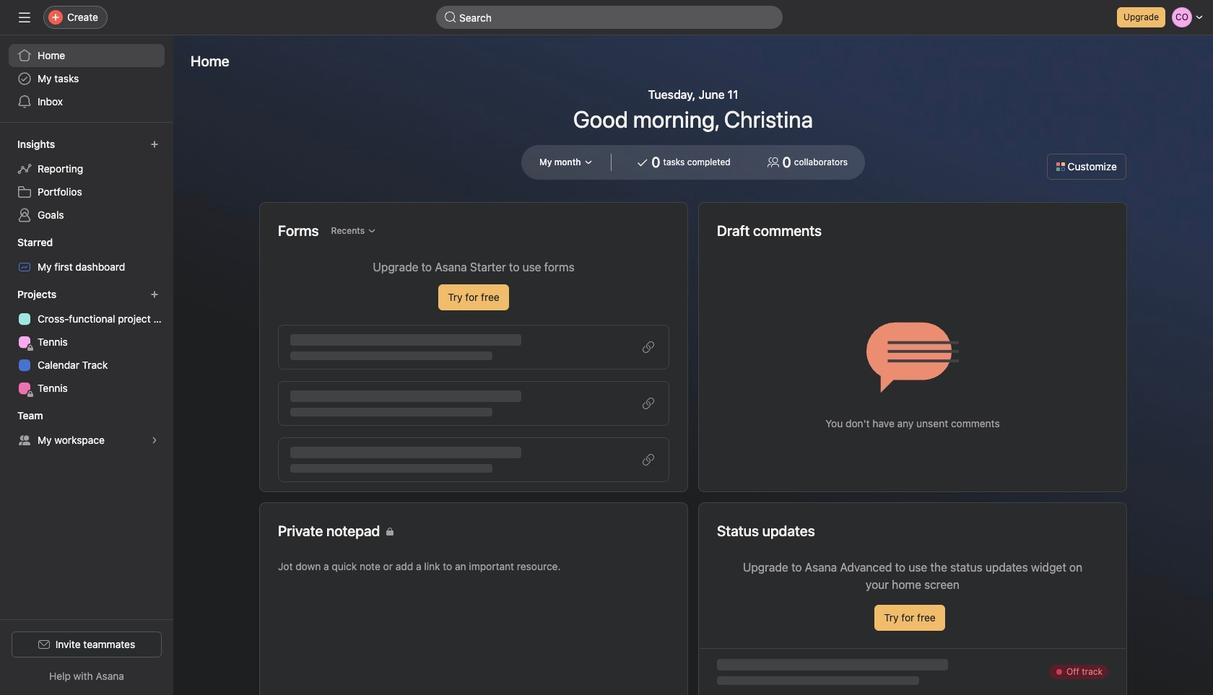 Task type: describe. For each thing, give the bounding box(es) containing it.
hide sidebar image
[[19, 12, 30, 23]]

new insights image
[[150, 140, 159, 149]]

starred element
[[0, 230, 173, 282]]

projects element
[[0, 282, 173, 403]]

insights element
[[0, 131, 173, 230]]

see details, my workspace image
[[150, 436, 159, 445]]

Search tasks, projects, and more text field
[[436, 6, 783, 29]]



Task type: vqa. For each thing, say whether or not it's contained in the screenshot.
Search button
no



Task type: locate. For each thing, give the bounding box(es) containing it.
teams element
[[0, 403, 173, 455]]

None field
[[436, 6, 783, 29]]

global element
[[0, 35, 173, 122]]

isinverse image
[[445, 12, 457, 23]]

new project or portfolio image
[[150, 290, 159, 299]]



